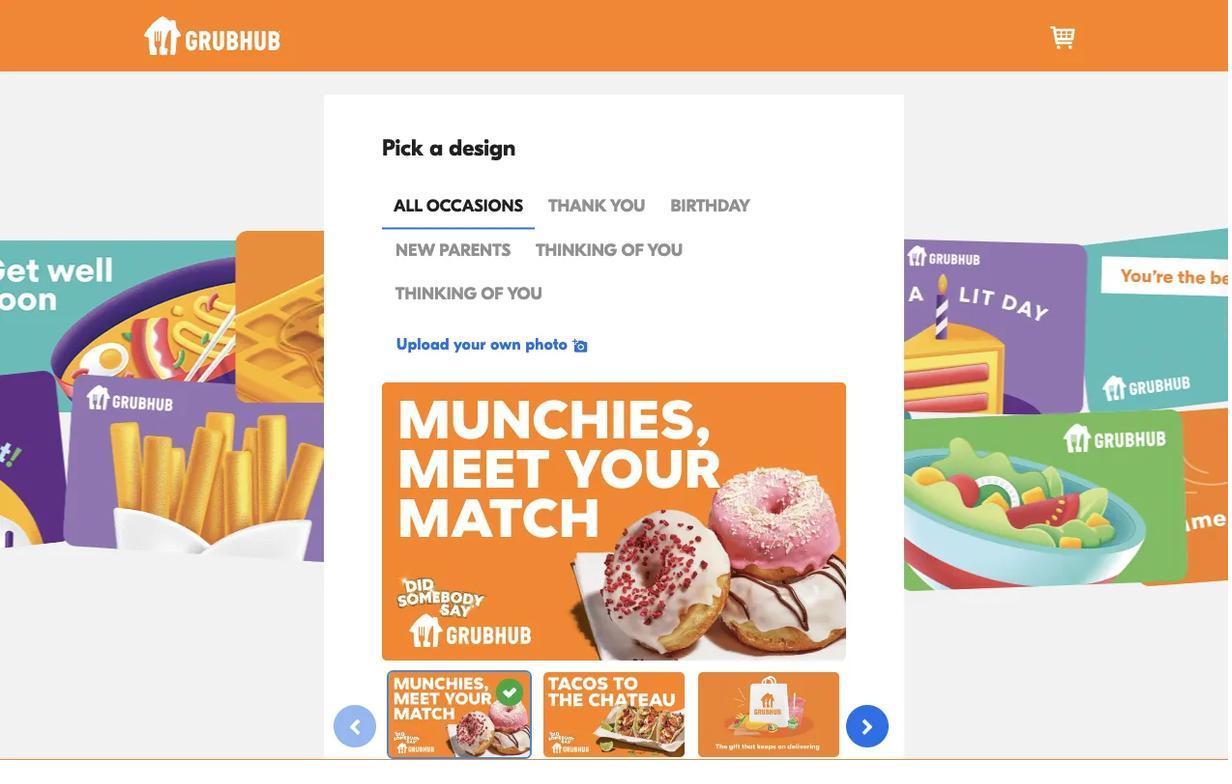 Task type: describe. For each thing, give the bounding box(es) containing it.
0 vertical spatial munchies image
[[382, 383, 846, 662]]

your
[[453, 336, 486, 354]]

1 horizontal spatial thinking
[[536, 241, 617, 260]]

upload your own photo button
[[382, 322, 607, 369]]

go to cart page image
[[1048, 22, 1079, 53]]

new parents
[[395, 241, 511, 260]]

2 horizontal spatial you
[[647, 241, 683, 260]]

bag orange image
[[698, 673, 839, 758]]

occasions
[[426, 196, 523, 216]]

parents
[[439, 241, 511, 260]]

upload
[[396, 336, 449, 354]]

photo
[[526, 336, 568, 354]]

0 horizontal spatial thinking
[[395, 284, 477, 304]]

1 vertical spatial of
[[481, 284, 503, 304]]

1 horizontal spatial of
[[621, 241, 643, 260]]

all occasions
[[394, 196, 523, 216]]

0 vertical spatial you
[[610, 196, 645, 216]]

new
[[395, 241, 435, 260]]

2 vertical spatial you
[[507, 284, 542, 304]]

pick a design
[[382, 135, 516, 161]]

a
[[430, 135, 443, 161]]

birthday
[[671, 196, 750, 216]]



Task type: locate. For each thing, give the bounding box(es) containing it.
thank
[[548, 196, 606, 216]]

of down thank you
[[621, 241, 643, 260]]

0 vertical spatial thinking
[[536, 241, 617, 260]]

1 horizontal spatial you
[[610, 196, 645, 216]]

thinking
[[536, 241, 617, 260], [395, 284, 477, 304]]

you right thank
[[610, 196, 645, 216]]

thinking of you
[[536, 241, 683, 260], [395, 284, 542, 304]]

munchies image
[[382, 383, 846, 662], [389, 673, 530, 758]]

1 vertical spatial you
[[647, 241, 683, 260]]

TACOS CHATEUA radio
[[541, 671, 687, 760]]

thank you
[[548, 196, 645, 216]]

munchies image inside option
[[389, 673, 530, 758]]

of
[[621, 241, 643, 260], [481, 284, 503, 304]]

1 vertical spatial munchies image
[[389, 673, 530, 758]]

gift card categories tab list
[[382, 185, 846, 317]]

all
[[394, 196, 422, 216]]

Bag orange radio
[[696, 671, 841, 760]]

1 vertical spatial thinking of you
[[395, 284, 542, 304]]

you up own
[[507, 284, 542, 304]]

upload your own photo
[[396, 336, 568, 354]]

you down birthday
[[647, 241, 683, 260]]

0 horizontal spatial of
[[481, 284, 503, 304]]

thinking down thank
[[536, 241, 617, 260]]

0 horizontal spatial you
[[507, 284, 542, 304]]

0 vertical spatial of
[[621, 241, 643, 260]]

thinking down new parents
[[395, 284, 477, 304]]

design
[[449, 135, 516, 161]]

tacos chateua image
[[543, 673, 685, 758]]

of down the parents
[[481, 284, 503, 304]]

grubhub image
[[143, 16, 281, 55]]

you
[[610, 196, 645, 216], [647, 241, 683, 260], [507, 284, 542, 304]]

thinking of you down the parents
[[395, 284, 542, 304]]

0 vertical spatial thinking of you
[[536, 241, 683, 260]]

next card design image
[[859, 720, 876, 737]]

MUNCHIES radio
[[387, 671, 532, 760]]

previous card design image
[[346, 720, 364, 737]]

gift card design option group
[[382, 671, 846, 761]]

pick
[[382, 135, 424, 161]]

1 vertical spatial thinking
[[395, 284, 477, 304]]

own
[[491, 336, 521, 354]]

thinking of you down thank you
[[536, 241, 683, 260]]



Task type: vqa. For each thing, say whether or not it's contained in the screenshot.
CASHSTAR, A BLACKHAWK NETWORK BUSINESS image
no



